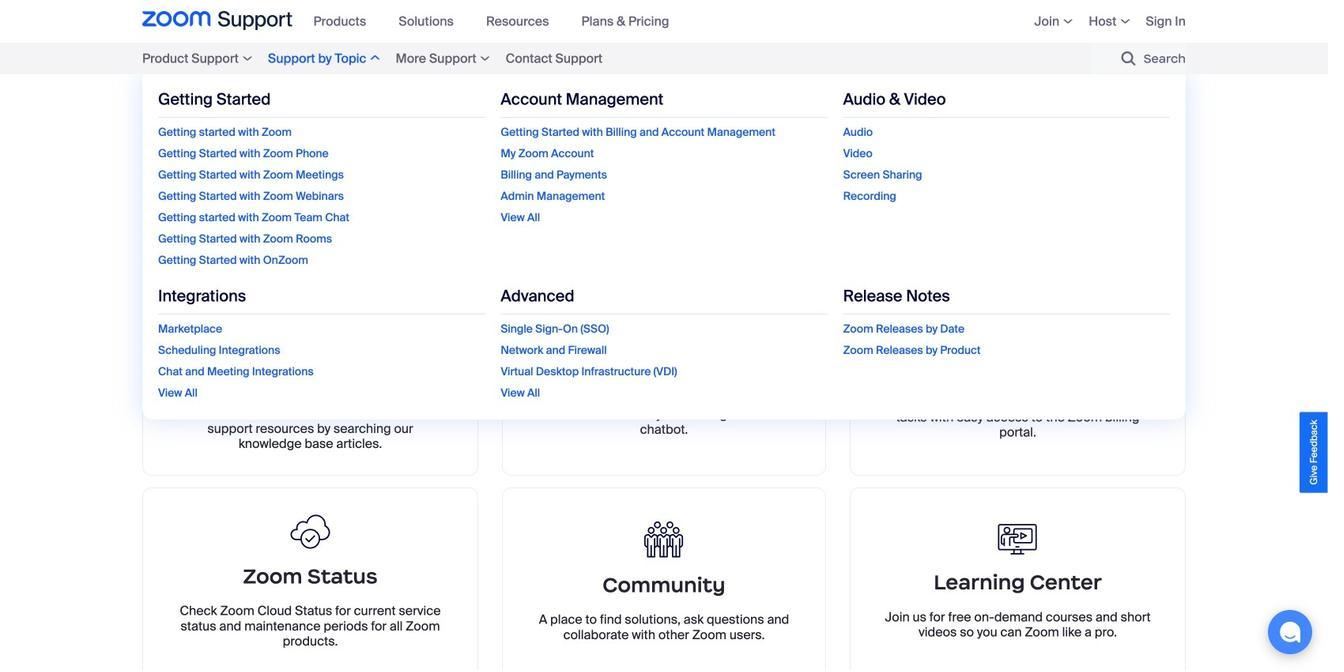 Task type: locate. For each thing, give the bounding box(es) containing it.
open chat image
[[1279, 621, 1301, 644]]

menu bar
[[304, 0, 692, 43], [1011, 0, 1186, 43], [111, 43, 1217, 451], [111, 74, 1217, 451]]

main content
[[0, 74, 1328, 670]]

search image
[[1122, 51, 1136, 66]]



Task type: describe. For each thing, give the bounding box(es) containing it.
zoom support image
[[142, 11, 292, 32]]

search image
[[1122, 51, 1136, 66]]



Task type: vqa. For each thing, say whether or not it's contained in the screenshot.
branches.
no



